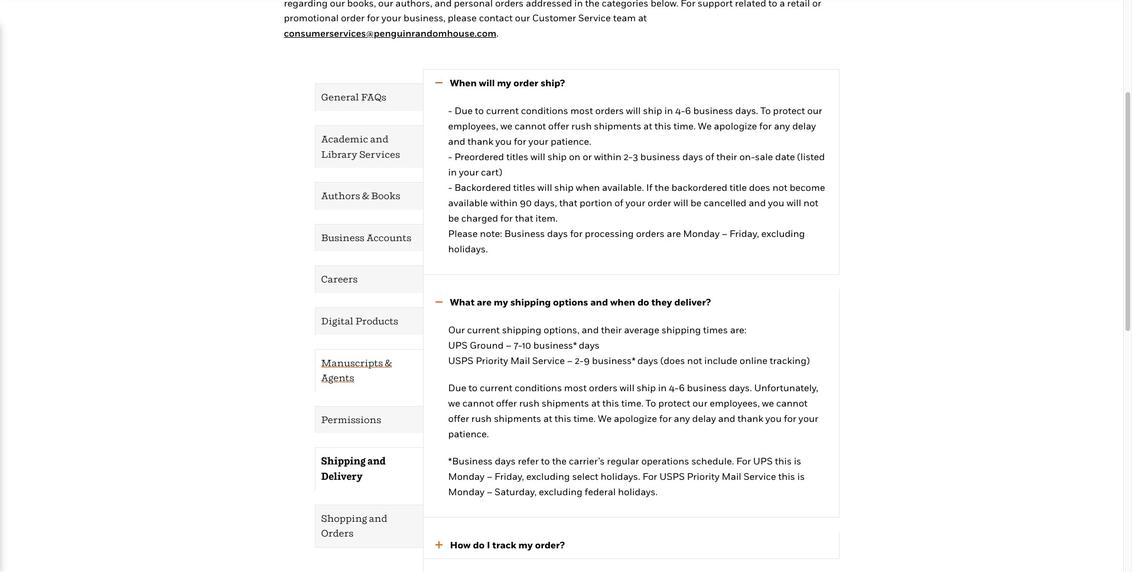 Task type: vqa. For each thing, say whether or not it's contained in the screenshot.
the week
no



Task type: describe. For each thing, give the bounding box(es) containing it.
when will my order ship?
[[450, 77, 565, 89]]

business accounts
[[321, 232, 412, 243]]

backordered
[[455, 182, 511, 193]]

operations
[[642, 455, 690, 467]]

will down the "become" in the top right of the page
[[787, 197, 802, 209]]

will down when will my order ship? link
[[626, 105, 641, 116]]

when inside 'what are my shipping options and when do they deliver?' link
[[611, 296, 636, 308]]

on
[[569, 151, 581, 163]]

1 vertical spatial that
[[515, 212, 534, 224]]

and inside our current shipping options, and their average shipping times are: ups ground – 7-10 business* days usps priority mail service – 2-9 business* days (does not include online tracking)
[[582, 324, 599, 336]]

what
[[450, 296, 475, 308]]

1 vertical spatial not
[[804, 197, 819, 209]]

priority inside "*business days refer to the carrier's regular operations schedule. for ups this is monday – friday, excluding select holidays. for usps priority mail service this is monday – saturday, excluding federal holidays."
[[688, 470, 720, 482]]

2 vertical spatial shipments
[[494, 412, 542, 424]]

protect inside due to current conditions most orders will ship in 4-6 business days. unfortunately, we cannot offer rush shipments at this time. to protect our employees, we cannot offer rush shipments at this time. we apologize for any delay and thank you for your patience.
[[659, 397, 691, 409]]

current inside our current shipping options, and their average shipping times are: ups ground – 7-10 business* days usps priority mail service – 2-9 business* days (does not include online tracking)
[[467, 324, 500, 336]]

and right options
[[591, 296, 608, 308]]

services
[[360, 148, 400, 160]]

1 vertical spatial business* days
[[592, 355, 659, 366]]

regular
[[607, 455, 640, 467]]

conditions inside due to current conditions most orders will ship in 4-6 business days. unfortunately, we cannot offer rush shipments at this time. to protect our employees, we cannot offer rush shipments at this time. we apologize for any delay and thank you for your patience.
[[515, 382, 562, 394]]

order?
[[535, 539, 565, 551]]

to inside due to current conditions most orders will ship in 4-6 business days. unfortunately, we cannot offer rush shipments at this time. to protect our employees, we cannot offer rush shipments at this time. we apologize for any delay and thank you for your patience.
[[646, 397, 657, 409]]

– left 7-
[[506, 339, 512, 351]]

0 vertical spatial that
[[560, 197, 578, 209]]

ship?
[[541, 77, 565, 89]]

they
[[652, 296, 673, 308]]

deliver?
[[675, 296, 711, 308]]

shipping
[[321, 456, 366, 467]]

my for will
[[497, 77, 512, 89]]

shipping left options
[[511, 296, 551, 308]]

1 vertical spatial business
[[641, 151, 681, 163]]

shipping and delivery link
[[315, 448, 423, 491]]

apologize inside due to current conditions most orders will ship in 4-6 business days. unfortunately, we cannot offer rush shipments at this time. to protect our employees, we cannot offer rush shipments at this time. we apologize for any delay and thank you for your patience.
[[614, 412, 658, 424]]

available
[[449, 197, 488, 209]]

will up days,
[[538, 182, 553, 193]]

my inside how do i track my order? link
[[519, 539, 533, 551]]

1 vertical spatial holidays.
[[601, 470, 641, 482]]

0 vertical spatial days
[[683, 151, 704, 163]]

preordered
[[455, 151, 504, 163]]

holidays. inside the - due to current conditions most orders will ship in 4-6 business days. to protect our employees, we cannot offer rush shipments at this time. we apologize for any delay and thank you for your patience. - preordered titles will ship on or within 2-3 business days of their on-sale date (listed in your cart) - backordered titles will ship when available. if the backordered title does not become available within 90 days, that portion of your order will be cancelled and you will not be charged for that item. please note: business days for processing orders are monday – friday, excluding holidays.
[[449, 243, 488, 255]]

1 vertical spatial are
[[477, 296, 492, 308]]

1 horizontal spatial not
[[773, 182, 788, 193]]

backordered
[[672, 182, 728, 193]]

2 vertical spatial time.
[[574, 412, 596, 424]]

1 horizontal spatial rush
[[520, 397, 540, 409]]

when
[[450, 77, 477, 89]]

when will my order ship? link
[[424, 76, 828, 91]]

0 vertical spatial within
[[595, 151, 622, 163]]

permissions
[[321, 414, 382, 426]]

at inside the - due to current conditions most orders will ship in 4-6 business days. to protect our employees, we cannot offer rush shipments at this time. we apologize for any delay and thank you for your patience. - preordered titles will ship on or within 2-3 business days of their on-sale date (listed in your cart) - backordered titles will ship when available. if the backordered title does not become available within 90 days, that portion of your order will be cancelled and you will not be charged for that item. please note: business days for processing orders are monday – friday, excluding holidays.
[[644, 120, 653, 132]]

0 vertical spatial is
[[795, 455, 802, 467]]

and inside academic and library services
[[370, 133, 389, 145]]

and inside due to current conditions most orders will ship in 4-6 business days. unfortunately, we cannot offer rush shipments at this time. to protect our employees, we cannot offer rush shipments at this time. we apologize for any delay and thank you for your patience.
[[719, 412, 736, 424]]

0 horizontal spatial cannot
[[463, 397, 494, 409]]

1 vertical spatial time.
[[622, 397, 644, 409]]

*business days refer to the carrier's regular operations schedule. for ups this is monday – friday, excluding select holidays. for usps priority mail service this is monday – saturday, excluding federal holidays.
[[449, 455, 805, 498]]

on-
[[740, 151, 756, 163]]

.
[[497, 27, 499, 39]]

authors & books link
[[315, 183, 423, 210]]

days. inside due to current conditions most orders will ship in 4-6 business days. unfortunately, we cannot offer rush shipments at this time. to protect our employees, we cannot offer rush shipments at this time. we apologize for any delay and thank you for your patience.
[[730, 382, 753, 394]]

employees, inside due to current conditions most orders will ship in 4-6 business days. unfortunately, we cannot offer rush shipments at this time. to protect our employees, we cannot offer rush shipments at this time. we apologize for any delay and thank you for your patience.
[[710, 397, 760, 409]]

– down *business
[[487, 470, 493, 482]]

and down does
[[749, 197, 767, 209]]

0 horizontal spatial do
[[473, 539, 485, 551]]

carrier's
[[569, 455, 605, 467]]

processing
[[585, 228, 634, 239]]

general
[[321, 91, 359, 103]]

careers link
[[315, 266, 423, 293]]

what are my shipping options and when do they deliver?
[[450, 296, 711, 308]]

1 vertical spatial you
[[769, 197, 785, 209]]

agents
[[321, 372, 355, 384]]

title
[[730, 182, 747, 193]]

shipping and delivery
[[321, 456, 386, 482]]

shipments inside the - due to current conditions most orders will ship in 4-6 business days. to protect our employees, we cannot offer rush shipments at this time. we apologize for any delay and thank you for your patience. - preordered titles will ship on or within 2-3 business days of their on-sale date (listed in your cart) - backordered titles will ship when available. if the backordered title does not become available within 90 days, that portion of your order will be cancelled and you will not be charged for that item. please note: business days for processing orders are monday – friday, excluding holidays.
[[594, 120, 642, 132]]

2 vertical spatial excluding
[[539, 486, 583, 498]]

our current shipping options, and their average shipping times are: ups ground – 7-10 business* days usps priority mail service – 2-9 business* days (does not include online tracking)
[[449, 324, 810, 366]]

faqs
[[361, 91, 387, 103]]

business inside due to current conditions most orders will ship in 4-6 business days. unfortunately, we cannot offer rush shipments at this time. to protect our employees, we cannot offer rush shipments at this time. we apologize for any delay and thank you for your patience.
[[688, 382, 727, 394]]

available.
[[603, 182, 645, 193]]

my for are
[[494, 296, 508, 308]]

will inside due to current conditions most orders will ship in 4-6 business days. unfortunately, we cannot offer rush shipments at this time. to protect our employees, we cannot offer rush shipments at this time. we apologize for any delay and thank you for your patience.
[[620, 382, 635, 394]]

track
[[493, 539, 517, 551]]

delivery
[[321, 471, 363, 482]]

options,
[[544, 324, 580, 336]]

tracking)
[[770, 355, 810, 366]]

current inside due to current conditions most orders will ship in 4-6 business days. unfortunately, we cannot offer rush shipments at this time. to protect our employees, we cannot offer rush shipments at this time. we apologize for any delay and thank you for your patience.
[[480, 382, 513, 394]]

4- inside the - due to current conditions most orders will ship in 4-6 business days. to protect our employees, we cannot offer rush shipments at this time. we apologize for any delay and thank you for your patience. - preordered titles will ship on or within 2-3 business days of their on-sale date (listed in your cart) - backordered titles will ship when available. if the backordered title does not become available within 90 days, that portion of your order will be cancelled and you will not be charged for that item. please note: business days for processing orders are monday – friday, excluding holidays.
[[676, 105, 686, 116]]

consumerservices@penguinrandomhouse.com link
[[284, 27, 497, 39]]

10
[[523, 339, 532, 351]]

manuscripts
[[321, 357, 383, 369]]

2 vertical spatial holidays.
[[619, 486, 658, 498]]

1 vertical spatial for
[[643, 470, 658, 482]]

patience. inside due to current conditions most orders will ship in 4-6 business days. unfortunately, we cannot offer rush shipments at this time. to protect our employees, we cannot offer rush shipments at this time. we apologize for any delay and thank you for your patience.
[[449, 428, 489, 440]]

- due to current conditions most orders will ship in 4-6 business days. to protect our employees, we cannot offer rush shipments at this time. we apologize for any delay and thank you for your patience. - preordered titles will ship on or within 2-3 business days of their on-sale date (listed in your cart) - backordered titles will ship when available. if the backordered title does not become available within 90 days, that portion of your order will be cancelled and you will not be charged for that item. please note: business days for processing orders are monday – friday, excluding holidays.
[[449, 105, 826, 255]]

will right when
[[479, 77, 495, 89]]

1 vertical spatial excluding
[[527, 470, 570, 482]]

sale
[[756, 151, 774, 163]]

we inside the - due to current conditions most orders will ship in 4-6 business days. to protect our employees, we cannot offer rush shipments at this time. we apologize for any delay and thank you for your patience. - preordered titles will ship on or within 2-3 business days of their on-sale date (listed in your cart) - backordered titles will ship when available. if the backordered title does not become available within 90 days, that portion of your order will be cancelled and you will not be charged for that item. please note: business days for processing orders are monday – friday, excluding holidays.
[[501, 120, 513, 132]]

will down backordered
[[674, 197, 689, 209]]

to inside "*business days refer to the carrier's regular operations schedule. for ups this is monday – friday, excluding select holidays. for usps priority mail service this is monday – saturday, excluding federal holidays."
[[541, 455, 550, 467]]

business inside the - due to current conditions most orders will ship in 4-6 business days. to protect our employees, we cannot offer rush shipments at this time. we apologize for any delay and thank you for your patience. - preordered titles will ship on or within 2-3 business days of their on-sale date (listed in your cart) - backordered titles will ship when available. if the backordered title does not become available within 90 days, that portion of your order will be cancelled and you will not be charged for that item. please note: business days for processing orders are monday – friday, excluding holidays.
[[505, 228, 545, 239]]

2 horizontal spatial we
[[763, 397, 775, 409]]

general faqs link
[[315, 84, 423, 111]]

– left saturday,
[[487, 486, 493, 498]]

federal
[[585, 486, 616, 498]]

what are my shipping options and when do they deliver? link
[[424, 295, 828, 310]]

orders
[[321, 528, 354, 539]]

authors
[[321, 190, 361, 202]]

cannot inside the - due to current conditions most orders will ship in 4-6 business days. to protect our employees, we cannot offer rush shipments at this time. we apologize for any delay and thank you for your patience. - preordered titles will ship on or within 2-3 business days of their on-sale date (listed in your cart) - backordered titles will ship when available. if the backordered title does not become available within 90 days, that portion of your order will be cancelled and you will not be charged for that item. please note: business days for processing orders are monday – friday, excluding holidays.
[[515, 120, 546, 132]]

0 vertical spatial orders
[[596, 105, 624, 116]]

0 vertical spatial business
[[694, 105, 734, 116]]

delay inside the - due to current conditions most orders will ship in 4-6 business days. to protect our employees, we cannot offer rush shipments at this time. we apologize for any delay and thank you for your patience. - preordered titles will ship on or within 2-3 business days of their on-sale date (listed in your cart) - backordered titles will ship when available. if the backordered title does not become available within 90 days, that portion of your order will be cancelled and you will not be charged for that item. please note: business days for processing orders are monday – friday, excluding holidays.
[[793, 120, 817, 132]]

current inside the - due to current conditions most orders will ship in 4-6 business days. to protect our employees, we cannot offer rush shipments at this time. we apologize for any delay and thank you for your patience. - preordered titles will ship on or within 2-3 business days of their on-sale date (listed in your cart) - backordered titles will ship when available. if the backordered title does not become available within 90 days, that portion of your order will be cancelled and you will not be charged for that item. please note: business days for processing orders are monday – friday, excluding holidays.
[[486, 105, 519, 116]]

business inside 'link'
[[321, 232, 365, 243]]

3 - from the top
[[449, 182, 453, 193]]

how do i track my order? link
[[424, 538, 828, 553]]

any inside the - due to current conditions most orders will ship in 4-6 business days. to protect our employees, we cannot offer rush shipments at this time. we apologize for any delay and thank you for your patience. - preordered titles will ship on or within 2-3 business days of their on-sale date (listed in your cart) - backordered titles will ship when available. if the backordered title does not become available within 90 days, that portion of your order will be cancelled and you will not be charged for that item. please note: business days for processing orders are monday – friday, excluding holidays.
[[775, 120, 791, 132]]

due to current conditions most orders will ship in 4-6 business days. unfortunately, we cannot offer rush shipments at this time. to protect our employees, we cannot offer rush shipments at this time. we apologize for any delay and thank you for your patience.
[[449, 382, 819, 440]]

and up preordered
[[449, 135, 466, 147]]

manuscripts & agents link
[[315, 350, 423, 392]]

ship inside due to current conditions most orders will ship in 4-6 business days. unfortunately, we cannot offer rush shipments at this time. to protect our employees, we cannot offer rush shipments at this time. we apologize for any delay and thank you for your patience.
[[637, 382, 656, 394]]

patience. inside the - due to current conditions most orders will ship in 4-6 business days. to protect our employees, we cannot offer rush shipments at this time. we apologize for any delay and thank you for your patience. - preordered titles will ship on or within 2-3 business days of their on-sale date (listed in your cart) - backordered titles will ship when available. if the backordered title does not become available within 90 days, that portion of your order will be cancelled and you will not be charged for that item. please note: business days for processing orders are monday – friday, excluding holidays.
[[551, 135, 592, 147]]

our inside the - due to current conditions most orders will ship in 4-6 business days. to protect our employees, we cannot offer rush shipments at this time. we apologize for any delay and thank you for your patience. - preordered titles will ship on or within 2-3 business days of their on-sale date (listed in your cart) - backordered titles will ship when available. if the backordered title does not become available within 90 days, that portion of your order will be cancelled and you will not be charged for that item. please note: business days for processing orders are monday – friday, excluding holidays.
[[808, 105, 823, 116]]

0 vertical spatial in
[[665, 105, 674, 116]]

0 vertical spatial titles
[[507, 151, 529, 163]]

orders inside due to current conditions most orders will ship in 4-6 business days. unfortunately, we cannot offer rush shipments at this time. to protect our employees, we cannot offer rush shipments at this time. we apologize for any delay and thank you for your patience.
[[589, 382, 618, 394]]

shopping and orders
[[321, 512, 388, 539]]

portion
[[580, 197, 613, 209]]

0 vertical spatial order
[[514, 77, 539, 89]]

2 horizontal spatial cannot
[[777, 397, 808, 409]]

2- inside our current shipping options, and their average shipping times are: ups ground – 7-10 business* days usps priority mail service – 2-9 business* days (does not include online tracking)
[[575, 355, 584, 366]]

ups for ground
[[449, 339, 468, 351]]

ship left on
[[548, 151, 567, 163]]

times
[[704, 324, 729, 336]]

0 vertical spatial for
[[737, 455, 752, 467]]

academic
[[321, 133, 369, 145]]

0 vertical spatial you
[[496, 135, 512, 147]]

item.
[[536, 212, 558, 224]]

charged
[[462, 212, 499, 224]]

our
[[449, 324, 465, 336]]

*business
[[449, 455, 493, 467]]

authors & books
[[321, 190, 401, 202]]

their inside the - due to current conditions most orders will ship in 4-6 business days. to protect our employees, we cannot offer rush shipments at this time. we apologize for any delay and thank you for your patience. - preordered titles will ship on or within 2-3 business days of their on-sale date (listed in your cart) - backordered titles will ship when available. if the backordered title does not become available within 90 days, that portion of your order will be cancelled and you will not be charged for that item. please note: business days for processing orders are monday – friday, excluding holidays.
[[717, 151, 738, 163]]

1 horizontal spatial at
[[592, 397, 601, 409]]

and inside shopping and orders
[[369, 512, 388, 524]]

shopping
[[321, 512, 367, 524]]

shipping down deliver?
[[662, 324, 701, 336]]

date
[[776, 151, 796, 163]]

to inside the - due to current conditions most orders will ship in 4-6 business days. to protect our employees, we cannot offer rush shipments at this time. we apologize for any delay and thank you for your patience. - preordered titles will ship on or within 2-3 business days of their on-sale date (listed in your cart) - backordered titles will ship when available. if the backordered title does not become available within 90 days, that portion of your order will be cancelled and you will not be charged for that item. please note: business days for processing orders are monday – friday, excluding holidays.
[[475, 105, 484, 116]]

general faqs
[[321, 91, 387, 103]]

any inside due to current conditions most orders will ship in 4-6 business days. unfortunately, we cannot offer rush shipments at this time. to protect our employees, we cannot offer rush shipments at this time. we apologize for any delay and thank you for your patience.
[[674, 412, 691, 424]]

1 vertical spatial in
[[449, 166, 457, 178]]

4- inside due to current conditions most orders will ship in 4-6 business days. unfortunately, we cannot offer rush shipments at this time. to protect our employees, we cannot offer rush shipments at this time. we apologize for any delay and thank you for your patience.
[[669, 382, 679, 394]]

most inside due to current conditions most orders will ship in 4-6 business days. unfortunately, we cannot offer rush shipments at this time. to protect our employees, we cannot offer rush shipments at this time. we apologize for any delay and thank you for your patience.
[[565, 382, 587, 394]]

– inside the - due to current conditions most orders will ship in 4-6 business days. to protect our employees, we cannot offer rush shipments at this time. we apologize for any delay and thank you for your patience. - preordered titles will ship on or within 2-3 business days of their on-sale date (listed in your cart) - backordered titles will ship when available. if the backordered title does not become available within 90 days, that portion of your order will be cancelled and you will not be charged for that item. please note: business days for processing orders are monday – friday, excluding holidays.
[[722, 228, 728, 239]]

– left 9
[[567, 355, 573, 366]]

academic and library services link
[[315, 126, 423, 168]]

if
[[647, 182, 653, 193]]

books
[[371, 190, 401, 202]]

not inside our current shipping options, and their average shipping times are: ups ground – 7-10 business* days usps priority mail service – 2-9 business* days (does not include online tracking)
[[688, 355, 703, 366]]

ship down when will my order ship? link
[[643, 105, 663, 116]]

include
[[705, 355, 738, 366]]

(does
[[661, 355, 686, 366]]

0 horizontal spatial offer
[[449, 412, 470, 424]]

0 horizontal spatial within
[[491, 197, 518, 209]]

shipping up 7-
[[502, 324, 542, 336]]

to inside due to current conditions most orders will ship in 4-6 business days. unfortunately, we cannot offer rush shipments at this time. to protect our employees, we cannot offer rush shipments at this time. we apologize for any delay and thank you for your patience.
[[469, 382, 478, 394]]

please
[[449, 228, 478, 239]]

are:
[[731, 324, 747, 336]]

thank inside the - due to current conditions most orders will ship in 4-6 business days. to protect our employees, we cannot offer rush shipments at this time. we apologize for any delay and thank you for your patience. - preordered titles will ship on or within 2-3 business days of their on-sale date (listed in your cart) - backordered titles will ship when available. if the backordered title does not become available within 90 days, that portion of your order will be cancelled and you will not be charged for that item. please note: business days for processing orders are monday – friday, excluding holidays.
[[468, 135, 494, 147]]

1 vertical spatial orders
[[637, 228, 665, 239]]

become
[[790, 182, 826, 193]]

ship up days,
[[555, 182, 574, 193]]

ground
[[470, 339, 504, 351]]

thank inside due to current conditions most orders will ship in 4-6 business days. unfortunately, we cannot offer rush shipments at this time. to protect our employees, we cannot offer rush shipments at this time. we apologize for any delay and thank you for your patience.
[[738, 412, 764, 424]]

1 vertical spatial titles
[[514, 182, 536, 193]]



Task type: locate. For each thing, give the bounding box(es) containing it.
to inside the - due to current conditions most orders will ship in 4-6 business days. to protect our employees, we cannot offer rush shipments at this time. we apologize for any delay and thank you for your patience. - preordered titles will ship on or within 2-3 business days of their on-sale date (listed in your cart) - backordered titles will ship when available. if the backordered title does not become available within 90 days, that portion of your order will be cancelled and you will not be charged for that item. please note: business days for processing orders are monday – friday, excluding holidays.
[[761, 105, 771, 116]]

0 horizontal spatial ups
[[449, 339, 468, 351]]

be up please
[[449, 212, 460, 224]]

0 horizontal spatial friday,
[[495, 470, 524, 482]]

any
[[775, 120, 791, 132], [674, 412, 691, 424]]

delay up the (listed
[[793, 120, 817, 132]]

within right or
[[595, 151, 622, 163]]

current down when will my order ship?
[[486, 105, 519, 116]]

refer
[[518, 455, 539, 467]]

1 vertical spatial friday,
[[495, 470, 524, 482]]

in
[[665, 105, 674, 116], [449, 166, 457, 178], [659, 382, 667, 394]]

2- inside the - due to current conditions most orders will ship in 4-6 business days. to protect our employees, we cannot offer rush shipments at this time. we apologize for any delay and thank you for your patience. - preordered titles will ship on or within 2-3 business days of their on-sale date (listed in your cart) - backordered titles will ship when available. if the backordered title does not become available within 90 days, that portion of your order will be cancelled and you will not be charged for that item. please note: business days for processing orders are monday – friday, excluding holidays.
[[624, 151, 633, 163]]

you down unfortunately,
[[766, 412, 782, 424]]

select
[[573, 470, 599, 482]]

excluding inside the - due to current conditions most orders will ship in 4-6 business days. to protect our employees, we cannot offer rush shipments at this time. we apologize for any delay and thank you for your patience. - preordered titles will ship on or within 2-3 business days of their on-sale date (listed in your cart) - backordered titles will ship when available. if the backordered title does not become available within 90 days, that portion of your order will be cancelled and you will not be charged for that item. please note: business days for processing orders are monday – friday, excluding holidays.
[[762, 228, 806, 239]]

do
[[638, 296, 650, 308], [473, 539, 485, 551]]

menu
[[284, 84, 423, 548]]

we inside the - due to current conditions most orders will ship in 4-6 business days. to protect our employees, we cannot offer rush shipments at this time. we apologize for any delay and thank you for your patience. - preordered titles will ship on or within 2-3 business days of their on-sale date (listed in your cart) - backordered titles will ship when available. if the backordered title does not become available within 90 days, that portion of your order will be cancelled and you will not be charged for that item. please note: business days for processing orders are monday – friday, excluding holidays.
[[698, 120, 712, 132]]

friday, inside "*business days refer to the carrier's regular operations schedule. for ups this is monday – friday, excluding select holidays. for usps priority mail service this is monday – saturday, excluding federal holidays."
[[495, 470, 524, 482]]

days. up on-
[[736, 105, 759, 116]]

0 vertical spatial 2-
[[624, 151, 633, 163]]

0 vertical spatial the
[[655, 182, 670, 193]]

1 vertical spatial do
[[473, 539, 485, 551]]

business* days
[[534, 339, 600, 351], [592, 355, 659, 366]]

0 horizontal spatial of
[[615, 197, 624, 209]]

0 vertical spatial shipments
[[594, 120, 642, 132]]

due inside due to current conditions most orders will ship in 4-6 business days. unfortunately, we cannot offer rush shipments at this time. to protect our employees, we cannot offer rush shipments at this time. we apologize for any delay and thank you for your patience.
[[449, 382, 467, 394]]

unfortunately,
[[755, 382, 819, 394]]

my inside when will my order ship? link
[[497, 77, 512, 89]]

apologize inside the - due to current conditions most orders will ship in 4-6 business days. to protect our employees, we cannot offer rush shipments at this time. we apologize for any delay and thank you for your patience. - preordered titles will ship on or within 2-3 business days of their on-sale date (listed in your cart) - backordered titles will ship when available. if the backordered title does not become available within 90 days, that portion of your order will be cancelled and you will not be charged for that item. please note: business days for processing orders are monday – friday, excluding holidays.
[[714, 120, 758, 132]]

2- up available.
[[624, 151, 633, 163]]

be down backordered
[[691, 197, 702, 209]]

do left i
[[473, 539, 485, 551]]

0 horizontal spatial be
[[449, 212, 460, 224]]

options
[[554, 296, 589, 308]]

how do i track my order?
[[450, 539, 565, 551]]

the left carrier's
[[553, 455, 567, 467]]

(listed
[[798, 151, 826, 163]]

1 vertical spatial priority
[[688, 470, 720, 482]]

to right refer
[[541, 455, 550, 467]]

days up backordered
[[683, 151, 704, 163]]

0 vertical spatial be
[[691, 197, 702, 209]]

this inside the - due to current conditions most orders will ship in 4-6 business days. to protect our employees, we cannot offer rush shipments at this time. we apologize for any delay and thank you for your patience. - preordered titles will ship on or within 2-3 business days of their on-sale date (listed in your cart) - backordered titles will ship when available. if the backordered title does not become available within 90 days, that portion of your order will be cancelled and you will not be charged for that item. please note: business days for processing orders are monday – friday, excluding holidays.
[[655, 120, 672, 132]]

protect up date
[[774, 105, 806, 116]]

7-
[[514, 339, 523, 351]]

0 vertical spatial mail
[[511, 355, 530, 366]]

to
[[761, 105, 771, 116], [646, 397, 657, 409]]

shopping and orders link
[[315, 505, 423, 547]]

in down preordered
[[449, 166, 457, 178]]

1 horizontal spatial offer
[[496, 397, 517, 409]]

business
[[505, 228, 545, 239], [321, 232, 365, 243]]

order down if on the top right of page
[[648, 197, 672, 209]]

usps down operations
[[660, 470, 685, 482]]

0 vertical spatial excluding
[[762, 228, 806, 239]]

0 vertical spatial days.
[[736, 105, 759, 116]]

and right the shipping
[[368, 456, 386, 467]]

friday, down cancelled
[[730, 228, 760, 239]]

accounts
[[367, 232, 412, 243]]

are
[[667, 228, 682, 239], [477, 296, 492, 308]]

mail inside "*business days refer to the carrier's regular operations schedule. for ups this is monday – friday, excluding select holidays. for usps priority mail service this is monday – saturday, excluding federal holidays."
[[722, 470, 742, 482]]

usps
[[449, 355, 474, 366], [660, 470, 685, 482]]

protect
[[774, 105, 806, 116], [659, 397, 691, 409]]

1 horizontal spatial thank
[[738, 412, 764, 424]]

2 vertical spatial you
[[766, 412, 782, 424]]

0 vertical spatial 6
[[686, 105, 692, 116]]

& for manuscripts
[[385, 357, 392, 369]]

patience. up on
[[551, 135, 592, 147]]

conditions down the ship?
[[521, 105, 569, 116]]

1 horizontal spatial apologize
[[714, 120, 758, 132]]

and right options,
[[582, 324, 599, 336]]

mail down 7-
[[511, 355, 530, 366]]

1 vertical spatial delay
[[693, 412, 717, 424]]

1 vertical spatial most
[[565, 382, 587, 394]]

their inside our current shipping options, and their average shipping times are: ups ground – 7-10 business* days usps priority mail service – 2-9 business* days (does not include online tracking)
[[602, 324, 622, 336]]

1 vertical spatial is
[[798, 470, 805, 482]]

6 inside the - due to current conditions most orders will ship in 4-6 business days. to protect our employees, we cannot offer rush shipments at this time. we apologize for any delay and thank you for your patience. - preordered titles will ship on or within 2-3 business days of their on-sale date (listed in your cart) - backordered titles will ship when available. if the backordered title does not become available within 90 days, that portion of your order will be cancelled and you will not be charged for that item. please note: business days for processing orders are monday – friday, excluding holidays.
[[686, 105, 692, 116]]

the
[[655, 182, 670, 193], [553, 455, 567, 467]]

0 vertical spatial -
[[449, 105, 453, 116]]

in inside due to current conditions most orders will ship in 4-6 business days. unfortunately, we cannot offer rush shipments at this time. to protect our employees, we cannot offer rush shipments at this time. we apologize for any delay and thank you for your patience.
[[659, 382, 667, 394]]

0 horizontal spatial employees,
[[449, 120, 499, 132]]

when up average
[[611, 296, 636, 308]]

online
[[740, 355, 768, 366]]

1 horizontal spatial the
[[655, 182, 670, 193]]

90
[[520, 197, 532, 209]]

for down operations
[[643, 470, 658, 482]]

days. down online
[[730, 382, 753, 394]]

be
[[691, 197, 702, 209], [449, 212, 460, 224]]

you inside due to current conditions most orders will ship in 4-6 business days. unfortunately, we cannot offer rush shipments at this time. to protect our employees, we cannot offer rush shipments at this time. we apologize for any delay and thank you for your patience.
[[766, 412, 782, 424]]

digital
[[321, 315, 354, 327]]

does
[[750, 182, 771, 193]]

0 vertical spatial friday,
[[730, 228, 760, 239]]

offer up on
[[549, 120, 570, 132]]

any up operations
[[674, 412, 691, 424]]

1 vertical spatial rush
[[520, 397, 540, 409]]

due inside the - due to current conditions most orders will ship in 4-6 business days. to protect our employees, we cannot offer rush shipments at this time. we apologize for any delay and thank you for your patience. - preordered titles will ship on or within 2-3 business days of their on-sale date (listed in your cart) - backordered titles will ship when available. if the backordered title does not become available within 90 days, that portion of your order will be cancelled and you will not be charged for that item. please note: business days for processing orders are monday – friday, excluding holidays.
[[455, 105, 473, 116]]

monday inside the - due to current conditions most orders will ship in 4-6 business days. to protect our employees, we cannot offer rush shipments at this time. we apologize for any delay and thank you for your patience. - preordered titles will ship on or within 2-3 business days of their on-sale date (listed in your cart) - backordered titles will ship when available. if the backordered title does not become available within 90 days, that portion of your order will be cancelled and you will not be charged for that item. please note: business days for processing orders are monday – friday, excluding holidays.
[[684, 228, 720, 239]]

we inside due to current conditions most orders will ship in 4-6 business days. unfortunately, we cannot offer rush shipments at this time. to protect our employees, we cannot offer rush shipments at this time. we apologize for any delay and thank you for your patience.
[[598, 412, 612, 424]]

service inside "*business days refer to the carrier's regular operations schedule. for ups this is monday – friday, excluding select holidays. for usps priority mail service this is monday – saturday, excluding federal holidays."
[[744, 470, 777, 482]]

friday, up saturday,
[[495, 470, 524, 482]]

1 vertical spatial be
[[449, 212, 460, 224]]

& left books
[[362, 190, 369, 202]]

- down when
[[449, 105, 453, 116]]

0 horizontal spatial rush
[[472, 412, 492, 424]]

thank
[[468, 135, 494, 147], [738, 412, 764, 424]]

mail down schedule.
[[722, 470, 742, 482]]

1 vertical spatial order
[[648, 197, 672, 209]]

0 vertical spatial of
[[706, 151, 715, 163]]

2- down options,
[[575, 355, 584, 366]]

business down "authors"
[[321, 232, 365, 243]]

2 vertical spatial at
[[544, 412, 553, 424]]

1 horizontal spatial do
[[638, 296, 650, 308]]

any up date
[[775, 120, 791, 132]]

1 vertical spatial days
[[548, 228, 568, 239]]

1 vertical spatial conditions
[[515, 382, 562, 394]]

thank down unfortunately,
[[738, 412, 764, 424]]

0 vertical spatial any
[[775, 120, 791, 132]]

0 horizontal spatial protect
[[659, 397, 691, 409]]

and inside shipping and delivery
[[368, 456, 386, 467]]

for right schedule.
[[737, 455, 752, 467]]

within
[[595, 151, 622, 163], [491, 197, 518, 209]]

1 vertical spatial apologize
[[614, 412, 658, 424]]

will left on
[[531, 151, 546, 163]]

1 vertical spatial the
[[553, 455, 567, 467]]

the right if on the top right of page
[[655, 182, 670, 193]]

0 horizontal spatial &
[[362, 190, 369, 202]]

days left refer
[[495, 455, 516, 467]]

0 vertical spatial business* days
[[534, 339, 600, 351]]

my right when
[[497, 77, 512, 89]]

orders right 'processing'
[[637, 228, 665, 239]]

not down the "become" in the top right of the page
[[804, 197, 819, 209]]

6 inside due to current conditions most orders will ship in 4-6 business days. unfortunately, we cannot offer rush shipments at this time. to protect our employees, we cannot offer rush shipments at this time. we apologize for any delay and thank you for your patience.
[[679, 382, 685, 394]]

at
[[644, 120, 653, 132], [592, 397, 601, 409], [544, 412, 553, 424]]

when up portion at the top right of the page
[[576, 182, 600, 193]]

excluding down select
[[539, 486, 583, 498]]

and
[[370, 133, 389, 145], [449, 135, 466, 147], [749, 197, 767, 209], [591, 296, 608, 308], [582, 324, 599, 336], [719, 412, 736, 424], [368, 456, 386, 467], [369, 512, 388, 524]]

1 vertical spatial 2-
[[575, 355, 584, 366]]

patience. up *business
[[449, 428, 489, 440]]

2 horizontal spatial days
[[683, 151, 704, 163]]

friday,
[[730, 228, 760, 239], [495, 470, 524, 482]]

days. inside the - due to current conditions most orders will ship in 4-6 business days. to protect our employees, we cannot offer rush shipments at this time. we apologize for any delay and thank you for your patience. - preordered titles will ship on or within 2-3 business days of their on-sale date (listed in your cart) - backordered titles will ship when available. if the backordered title does not become available within 90 days, that portion of your order will be cancelled and you will not be charged for that item. please note: business days for processing orders are monday – friday, excluding holidays.
[[736, 105, 759, 116]]

0 vertical spatial apologize
[[714, 120, 758, 132]]

saturday,
[[495, 486, 537, 498]]

will
[[479, 77, 495, 89], [626, 105, 641, 116], [531, 151, 546, 163], [538, 182, 553, 193], [674, 197, 689, 209], [787, 197, 802, 209], [620, 382, 635, 394]]

days
[[683, 151, 704, 163], [548, 228, 568, 239], [495, 455, 516, 467]]

offer down 7-
[[496, 397, 517, 409]]

within left 90
[[491, 197, 518, 209]]

0 horizontal spatial that
[[515, 212, 534, 224]]

shipments up refer
[[494, 412, 542, 424]]

3
[[633, 151, 639, 163]]

usps down ground
[[449, 355, 474, 366]]

1 vertical spatial at
[[592, 397, 601, 409]]

time.
[[674, 120, 696, 132], [622, 397, 644, 409], [574, 412, 596, 424]]

1 vertical spatial shipments
[[542, 397, 590, 409]]

their left on-
[[717, 151, 738, 163]]

my
[[497, 77, 512, 89], [494, 296, 508, 308], [519, 539, 533, 551]]

0 vertical spatial priority
[[476, 355, 509, 366]]

titles right preordered
[[507, 151, 529, 163]]

current up ground
[[467, 324, 500, 336]]

business* days down options,
[[534, 339, 600, 351]]

0 vertical spatial we
[[698, 120, 712, 132]]

6
[[686, 105, 692, 116], [679, 382, 685, 394]]

1 horizontal spatial for
[[737, 455, 752, 467]]

do left they
[[638, 296, 650, 308]]

1 horizontal spatial within
[[595, 151, 622, 163]]

the inside "*business days refer to the carrier's regular operations schedule. for ups this is monday – friday, excluding select holidays. for usps priority mail service this is monday – saturday, excluding federal holidays."
[[553, 455, 567, 467]]

digital products link
[[315, 308, 423, 335]]

& inside manuscripts & agents
[[385, 357, 392, 369]]

0 horizontal spatial we
[[598, 412, 612, 424]]

0 horizontal spatial order
[[514, 77, 539, 89]]

1 horizontal spatial of
[[706, 151, 715, 163]]

cannot down unfortunately,
[[777, 397, 808, 409]]

most inside the - due to current conditions most orders will ship in 4-6 business days. to protect our employees, we cannot offer rush shipments at this time. we apologize for any delay and thank you for your patience. - preordered titles will ship on or within 2-3 business days of their on-sale date (listed in your cart) - backordered titles will ship when available. if the backordered title does not become available within 90 days, that portion of your order will be cancelled and you will not be charged for that item. please note: business days for processing orders are monday – friday, excluding holidays.
[[571, 105, 593, 116]]

days inside "*business days refer to the carrier's regular operations schedule. for ups this is monday – friday, excluding select holidays. for usps priority mail service this is monday – saturday, excluding federal holidays."
[[495, 455, 516, 467]]

conditions inside the - due to current conditions most orders will ship in 4-6 business days. to protect our employees, we cannot offer rush shipments at this time. we apologize for any delay and thank you for your patience. - preordered titles will ship on or within 2-3 business days of their on-sale date (listed in your cart) - backordered titles will ship when available. if the backordered title does not become available within 90 days, that portion of your order will be cancelled and you will not be charged for that item. please note: business days for processing orders are monday – friday, excluding holidays.
[[521, 105, 569, 116]]

0 horizontal spatial patience.
[[449, 428, 489, 440]]

0 vertical spatial most
[[571, 105, 593, 116]]

2 horizontal spatial at
[[644, 120, 653, 132]]

manuscripts & agents
[[321, 357, 392, 384]]

friday, inside the - due to current conditions most orders will ship in 4-6 business days. to protect our employees, we cannot offer rush shipments at this time. we apologize for any delay and thank you for your patience. - preordered titles will ship on or within 2-3 business days of their on-sale date (listed in your cart) - backordered titles will ship when available. if the backordered title does not become available within 90 days, that portion of your order will be cancelled and you will not be charged for that item. please note: business days for processing orders are monday – friday, excluding holidays.
[[730, 228, 760, 239]]

priority inside our current shipping options, and their average shipping times are: ups ground – 7-10 business* days usps priority mail service – 2-9 business* days (does not include online tracking)
[[476, 355, 509, 366]]

days down item.
[[548, 228, 568, 239]]

0 horizontal spatial to
[[646, 397, 657, 409]]

2 horizontal spatial offer
[[549, 120, 570, 132]]

1 horizontal spatial any
[[775, 120, 791, 132]]

are inside the - due to current conditions most orders will ship in 4-6 business days. to protect our employees, we cannot offer rush shipments at this time. we apologize for any delay and thank you for your patience. - preordered titles will ship on or within 2-3 business days of their on-sale date (listed in your cart) - backordered titles will ship when available. if the backordered title does not become available within 90 days, that portion of your order will be cancelled and you will not be charged for that item. please note: business days for processing orders are monday – friday, excluding holidays.
[[667, 228, 682, 239]]

and up schedule.
[[719, 412, 736, 424]]

delay
[[793, 120, 817, 132], [693, 412, 717, 424]]

order left the ship?
[[514, 77, 539, 89]]

delay inside due to current conditions most orders will ship in 4-6 business days. unfortunately, we cannot offer rush shipments at this time. to protect our employees, we cannot offer rush shipments at this time. we apologize for any delay and thank you for your patience.
[[693, 412, 717, 424]]

careers
[[321, 273, 358, 285]]

of
[[706, 151, 715, 163], [615, 197, 624, 209]]

that right days,
[[560, 197, 578, 209]]

0 vertical spatial &
[[362, 190, 369, 202]]

0 horizontal spatial are
[[477, 296, 492, 308]]

days.
[[736, 105, 759, 116], [730, 382, 753, 394]]

1 vertical spatial we
[[598, 412, 612, 424]]

2 vertical spatial monday
[[449, 486, 485, 498]]

we
[[698, 120, 712, 132], [598, 412, 612, 424]]

0 vertical spatial holidays.
[[449, 243, 488, 255]]

due down our
[[449, 382, 467, 394]]

rush inside the - due to current conditions most orders will ship in 4-6 business days. to protect our employees, we cannot offer rush shipments at this time. we apologize for any delay and thank you for your patience. - preordered titles will ship on or within 2-3 business days of their on-sale date (listed in your cart) - backordered titles will ship when available. if the backordered title does not become available within 90 days, that portion of your order will be cancelled and you will not be charged for that item. please note: business days for processing orders are monday – friday, excluding holidays.
[[572, 120, 592, 132]]

0 vertical spatial time.
[[674, 120, 696, 132]]

are right what
[[477, 296, 492, 308]]

the inside the - due to current conditions most orders will ship in 4-6 business days. to protect our employees, we cannot offer rush shipments at this time. we apologize for any delay and thank you for your patience. - preordered titles will ship on or within 2-3 business days of their on-sale date (listed in your cart) - backordered titles will ship when available. if the backordered title does not become available within 90 days, that portion of your order will be cancelled and you will not be charged for that item. please note: business days for processing orders are monday – friday, excluding holidays.
[[655, 182, 670, 193]]

your inside due to current conditions most orders will ship in 4-6 business days. unfortunately, we cannot offer rush shipments at this time. to protect our employees, we cannot offer rush shipments at this time. we apologize for any delay and thank you for your patience.
[[799, 412, 819, 424]]

0 horizontal spatial delay
[[693, 412, 717, 424]]

time. inside the - due to current conditions most orders will ship in 4-6 business days. to protect our employees, we cannot offer rush shipments at this time. we apologize for any delay and thank you for your patience. - preordered titles will ship on or within 2-3 business days of their on-sale date (listed in your cart) - backordered titles will ship when available. if the backordered title does not become available within 90 days, that portion of your order will be cancelled and you will not be charged for that item. please note: business days for processing orders are monday – friday, excluding holidays.
[[674, 120, 696, 132]]

schedule.
[[692, 455, 735, 467]]

2 vertical spatial to
[[541, 455, 550, 467]]

most down 9
[[565, 382, 587, 394]]

1 vertical spatial monday
[[449, 470, 485, 482]]

note:
[[480, 228, 503, 239]]

when inside the - due to current conditions most orders will ship in 4-6 business days. to protect our employees, we cannot offer rush shipments at this time. we apologize for any delay and thank you for your patience. - preordered titles will ship on or within 2-3 business days of their on-sale date (listed in your cart) - backordered titles will ship when available. if the backordered title does not become available within 90 days, that portion of your order will be cancelled and you will not be charged for that item. please note: business days for processing orders are monday – friday, excluding holidays.
[[576, 182, 600, 193]]

1 horizontal spatial we
[[698, 120, 712, 132]]

mail inside our current shipping options, and their average shipping times are: ups ground – 7-10 business* days usps priority mail service – 2-9 business* days (does not include online tracking)
[[511, 355, 530, 366]]

menu containing general faqs
[[284, 84, 423, 548]]

1 horizontal spatial 2-
[[624, 151, 633, 163]]

ups
[[449, 339, 468, 351], [754, 455, 773, 467]]

academic and library services
[[321, 133, 400, 160]]

excluding down does
[[762, 228, 806, 239]]

ups inside our current shipping options, and their average shipping times are: ups ground – 7-10 business* days usps priority mail service – 2-9 business* days (does not include online tracking)
[[449, 339, 468, 351]]

- left preordered
[[449, 151, 453, 163]]

2-
[[624, 151, 633, 163], [575, 355, 584, 366]]

ship
[[643, 105, 663, 116], [548, 151, 567, 163], [555, 182, 574, 193], [637, 382, 656, 394]]

business accounts link
[[315, 225, 423, 252]]

average
[[625, 324, 660, 336]]

digital products
[[321, 315, 399, 327]]

0 vertical spatial not
[[773, 182, 788, 193]]

offer inside the - due to current conditions most orders will ship in 4-6 business days. to protect our employees, we cannot offer rush shipments at this time. we apologize for any delay and thank you for your patience. - preordered titles will ship on or within 2-3 business days of their on-sale date (listed in your cart) - backordered titles will ship when available. if the backordered title does not become available within 90 days, that portion of your order will be cancelled and you will not be charged for that item. please note: business days for processing orders are monday – friday, excluding holidays.
[[549, 120, 570, 132]]

1 vertical spatial patience.
[[449, 428, 489, 440]]

i
[[487, 539, 491, 551]]

priority down ground
[[476, 355, 509, 366]]

shipments down 9
[[542, 397, 590, 409]]

0 horizontal spatial mail
[[511, 355, 530, 366]]

of down available.
[[615, 197, 624, 209]]

permissions link
[[315, 407, 423, 434]]

excluding down refer
[[527, 470, 570, 482]]

cart)
[[481, 166, 503, 178]]

titles up 90
[[514, 182, 536, 193]]

2 vertical spatial current
[[480, 382, 513, 394]]

2 horizontal spatial time.
[[674, 120, 696, 132]]

or
[[583, 151, 592, 163]]

shipments
[[594, 120, 642, 132], [542, 397, 590, 409], [494, 412, 542, 424]]

protect inside the - due to current conditions most orders will ship in 4-6 business days. to protect our employees, we cannot offer rush shipments at this time. we apologize for any delay and thank you for your patience. - preordered titles will ship on or within 2-3 business days of their on-sale date (listed in your cart) - backordered titles will ship when available. if the backordered title does not become available within 90 days, that portion of your order will be cancelled and you will not be charged for that item. please note: business days for processing orders are monday – friday, excluding holidays.
[[774, 105, 806, 116]]

business* days down average
[[592, 355, 659, 366]]

to down when
[[475, 105, 484, 116]]

my inside 'what are my shipping options and when do they deliver?' link
[[494, 296, 508, 308]]

1 vertical spatial any
[[674, 412, 691, 424]]

order inside the - due to current conditions most orders will ship in 4-6 business days. to protect our employees, we cannot offer rush shipments at this time. we apologize for any delay and thank you for your patience. - preordered titles will ship on or within 2-3 business days of their on-sale date (listed in your cart) - backordered titles will ship when available. if the backordered title does not become available within 90 days, that portion of your order will be cancelled and you will not be charged for that item. please note: business days for processing orders are monday – friday, excluding holidays.
[[648, 197, 672, 209]]

monday
[[684, 228, 720, 239], [449, 470, 485, 482], [449, 486, 485, 498]]

1 vertical spatial service
[[744, 470, 777, 482]]

1 vertical spatial offer
[[496, 397, 517, 409]]

current
[[486, 105, 519, 116], [467, 324, 500, 336], [480, 382, 513, 394]]

0 vertical spatial rush
[[572, 120, 592, 132]]

due
[[455, 105, 473, 116], [449, 382, 467, 394]]

orders down 9
[[589, 382, 618, 394]]

0 vertical spatial conditions
[[521, 105, 569, 116]]

products
[[356, 315, 399, 327]]

1 vertical spatial 6
[[679, 382, 685, 394]]

usps inside our current shipping options, and their average shipping times are: ups ground – 7-10 business* days usps priority mail service – 2-9 business* days (does not include online tracking)
[[449, 355, 474, 366]]

2 vertical spatial rush
[[472, 412, 492, 424]]

0 vertical spatial protect
[[774, 105, 806, 116]]

our up the (listed
[[808, 105, 823, 116]]

& right manuscripts at the bottom of page
[[385, 357, 392, 369]]

employees, inside the - due to current conditions most orders will ship in 4-6 business days. to protect our employees, we cannot offer rush shipments at this time. we apologize for any delay and thank you for your patience. - preordered titles will ship on or within 2-3 business days of their on-sale date (listed in your cart) - backordered titles will ship when available. if the backordered title does not become available within 90 days, that portion of your order will be cancelled and you will not be charged for that item. please note: business days for processing orders are monday – friday, excluding holidays.
[[449, 120, 499, 132]]

1 horizontal spatial ups
[[754, 455, 773, 467]]

not
[[773, 182, 788, 193], [804, 197, 819, 209], [688, 355, 703, 366]]

ups for this
[[754, 455, 773, 467]]

0 horizontal spatial we
[[449, 397, 461, 409]]

current down ground
[[480, 382, 513, 394]]

cancelled
[[704, 197, 747, 209]]

rush up refer
[[520, 397, 540, 409]]

orders down when will my order ship? link
[[596, 105, 624, 116]]

their left average
[[602, 324, 622, 336]]

due down when
[[455, 105, 473, 116]]

apologize up on-
[[714, 120, 758, 132]]

usps inside "*business days refer to the carrier's regular operations schedule. for ups this is monday – friday, excluding select holidays. for usps priority mail service this is monday – saturday, excluding federal holidays."
[[660, 470, 685, 482]]

days,
[[534, 197, 557, 209]]

library
[[321, 148, 358, 160]]

most up or
[[571, 105, 593, 116]]

their
[[717, 151, 738, 163], [602, 324, 622, 336]]

ups inside "*business days refer to the carrier's regular operations schedule. for ups this is monday – friday, excluding select holidays. for usps priority mail service this is monday – saturday, excluding federal holidays."
[[754, 455, 773, 467]]

shipments up 3
[[594, 120, 642, 132]]

business
[[694, 105, 734, 116], [641, 151, 681, 163], [688, 382, 727, 394]]

2 - from the top
[[449, 151, 453, 163]]

1 vertical spatial -
[[449, 151, 453, 163]]

service inside our current shipping options, and their average shipping times are: ups ground – 7-10 business* days usps priority mail service – 2-9 business* days (does not include online tracking)
[[533, 355, 565, 366]]

to
[[475, 105, 484, 116], [469, 382, 478, 394], [541, 455, 550, 467]]

rush up or
[[572, 120, 592, 132]]

consumerservices@penguinrandomhouse.com .
[[284, 27, 499, 39]]

& for authors
[[362, 190, 369, 202]]

our down include at the bottom of the page
[[693, 397, 708, 409]]

1 vertical spatial of
[[615, 197, 624, 209]]

when
[[576, 182, 600, 193], [611, 296, 636, 308]]

and up services
[[370, 133, 389, 145]]

apologize up regular
[[614, 412, 658, 424]]

2 vertical spatial business
[[688, 382, 727, 394]]

cannot up *business
[[463, 397, 494, 409]]

apologize
[[714, 120, 758, 132], [614, 412, 658, 424]]

our
[[808, 105, 823, 116], [693, 397, 708, 409]]

1 horizontal spatial priority
[[688, 470, 720, 482]]

that down 90
[[515, 212, 534, 224]]

0 horizontal spatial days
[[495, 455, 516, 467]]

1 horizontal spatial we
[[501, 120, 513, 132]]

this
[[655, 120, 672, 132], [603, 397, 620, 409], [555, 412, 572, 424], [776, 455, 792, 467], [779, 470, 796, 482]]

is
[[795, 455, 802, 467], [798, 470, 805, 482]]

titles
[[507, 151, 529, 163], [514, 182, 536, 193]]

delay up schedule.
[[693, 412, 717, 424]]

1 - from the top
[[449, 105, 453, 116]]

our inside due to current conditions most orders will ship in 4-6 business days. unfortunately, we cannot offer rush shipments at this time. to protect our employees, we cannot offer rush shipments at this time. we apologize for any delay and thank you for your patience.
[[693, 397, 708, 409]]



